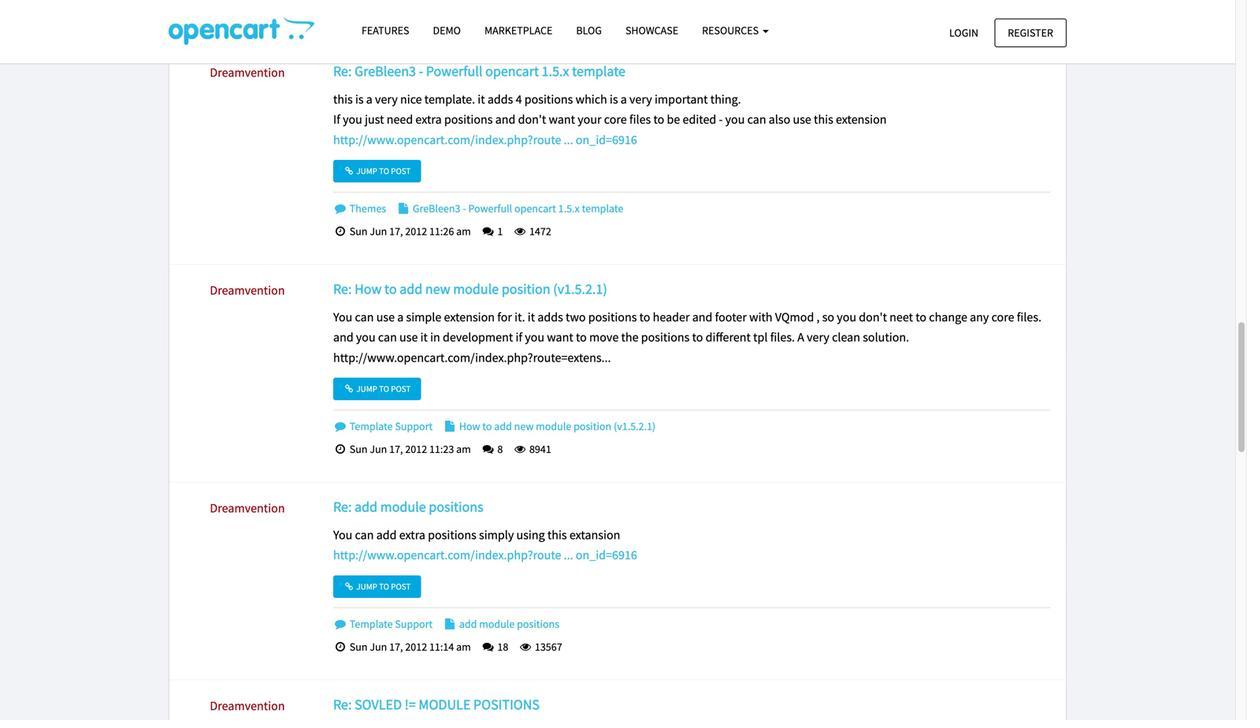 Task type: describe. For each thing, give the bounding box(es) containing it.
adds inside you can use a simple extension for it. it adds two positions to header and footer with vqmod , so you don't neet to change any core files. and you can use it in development if you want to move the positions to different tpl files. a very clean solution. http://www.opencart.com/index.php?route=extens...
[[538, 310, 564, 325]]

solution.
[[863, 330, 910, 345]]

0 horizontal spatial a
[[366, 92, 373, 107]]

file image for positions
[[443, 619, 457, 630]]

important
[[655, 92, 708, 107]]

template support for to
[[348, 419, 433, 434]]

login link
[[937, 19, 993, 47]]

clean
[[833, 330, 861, 345]]

2 http://www.opencart.com/index.php?route ... on_id=6916 link from the top
[[333, 548, 638, 563]]

positions right '4'
[[525, 92, 573, 107]]

1472
[[528, 224, 552, 239]]

comment image
[[333, 421, 348, 432]]

add module positions link
[[443, 617, 560, 631]]

template support for module
[[348, 617, 433, 631]]

file image
[[397, 203, 411, 214]]

themes link
[[333, 201, 387, 216]]

file image for add
[[443, 421, 457, 432]]

it inside this is a very nice template. it adds 4 positions which is a very important thing. if you just need extra positions and don't want your core files to be edited - you can also use this extension http://www.opencart.com/index.php?route ... on_id=6916
[[478, 92, 485, 107]]

dreamvention for re: grebleen3 - powerfull opencart 1.5.x template
[[210, 65, 285, 80]]

resources link
[[691, 17, 781, 44]]

2 horizontal spatial and
[[693, 310, 713, 325]]

a
[[798, 330, 805, 345]]

if
[[516, 330, 523, 345]]

3 jun from the top
[[370, 640, 387, 654]]

simple
[[406, 310, 442, 325]]

re: how to add new module position (v1.5.2.1) link
[[333, 280, 608, 298]]

0 horizontal spatial this
[[333, 92, 353, 107]]

marketplace
[[485, 23, 553, 37]]

1
[[496, 224, 503, 239]]

dreamvention for re: how to add new module position (v1.5.2.1)
[[210, 283, 285, 298]]

sun for add
[[350, 640, 368, 654]]

8941
[[528, 442, 552, 457]]

which
[[576, 92, 608, 107]]

using
[[517, 527, 545, 543]]

template support link for to
[[333, 419, 433, 434]]

replies image for new
[[481, 444, 496, 455]]

use inside this is a very nice template. it adds 4 positions which is a very important thing. if you just need extra positions and don't want your core files to be edited - you can also use this extension http://www.opencart.com/index.php?route ... on_id=6916
[[793, 112, 812, 127]]

1 horizontal spatial how
[[459, 419, 481, 434]]

re: for re: how to add new module position (v1.5.2.1)
[[333, 280, 352, 298]]

2 vertical spatial -
[[463, 201, 466, 216]]

11:14
[[430, 640, 454, 654]]

0 horizontal spatial and
[[333, 330, 354, 345]]

dreamvention link for re: grebleen3 - powerfull opencart 1.5.x template
[[210, 65, 285, 80]]

blog
[[577, 23, 602, 37]]

2 horizontal spatial it
[[528, 310, 535, 325]]

2 horizontal spatial this
[[814, 112, 834, 127]]

jump to post link for how
[[333, 378, 421, 400]]

two
[[566, 310, 586, 325]]

0 vertical spatial powerfull
[[426, 62, 483, 80]]

development
[[443, 330, 513, 345]]

change
[[930, 310, 968, 325]]

login
[[950, 26, 979, 40]]

11:23
[[430, 442, 454, 457]]

footer
[[716, 310, 747, 325]]

simply
[[479, 527, 514, 543]]

vqmod
[[776, 310, 815, 325]]

1 vertical spatial files.
[[771, 330, 795, 345]]

0 vertical spatial template
[[572, 62, 626, 80]]

you right if
[[525, 330, 545, 345]]

how to add new module position (v1.5.2.1)
[[457, 419, 656, 434]]

2012 for new
[[405, 442, 427, 457]]

jump to post link for grebleen3
[[333, 160, 421, 182]]

support for positions
[[395, 617, 433, 631]]

be
[[667, 112, 681, 127]]

!=
[[405, 696, 416, 714]]

4
[[516, 92, 522, 107]]

module up for
[[454, 280, 499, 298]]

thing.
[[711, 92, 742, 107]]

features
[[362, 23, 410, 37]]

0 horizontal spatial position
[[502, 280, 551, 298]]

add inside you can add extra positions simply using this extansion http://www.opencart.com/index.php?route ... on_id=6916
[[377, 527, 397, 543]]

positions
[[474, 696, 540, 714]]

0 vertical spatial 1.5.x
[[542, 62, 570, 80]]

just
[[365, 112, 384, 127]]

am for opencart
[[457, 224, 471, 239]]

positions up you can add extra positions simply using this extansion http://www.opencart.com/index.php?route ... on_id=6916
[[429, 498, 484, 516]]

this is a very nice template. it adds 4 positions which is a very important thing. if you just need extra positions and don't want your core files to be edited - you can also use this extension http://www.opencart.com/index.php?route ... on_id=6916
[[333, 92, 887, 148]]

comment image for re: grebleen3 - powerfull opencart 1.5.x template
[[333, 203, 348, 214]]

dreamvention link for re: add module positions
[[210, 501, 285, 516]]

positions up move at the left of page
[[589, 310, 637, 325]]

module
[[419, 696, 471, 714]]

re: sovled != module positions link
[[333, 696, 540, 714]]

blog link
[[565, 17, 614, 44]]

different
[[706, 330, 751, 345]]

on_id=6916 inside you can add extra positions simply using this extansion http://www.opencart.com/index.php?route ... on_id=6916
[[576, 548, 638, 563]]

,
[[817, 310, 820, 325]]

- inside this is a very nice template. it adds 4 positions which is a very important thing. if you just need extra positions and don't want your core files to be edited - you can also use this extension http://www.opencart.com/index.php?route ... on_id=6916
[[719, 112, 723, 127]]

jun for new
[[370, 442, 387, 457]]

comment image for re: add module positions
[[333, 619, 348, 630]]

you right if at the top left
[[343, 112, 363, 127]]

3 replies image from the top
[[481, 642, 496, 653]]

can left simple
[[355, 310, 374, 325]]

module up 18
[[480, 617, 515, 631]]

0 vertical spatial grebleen3
[[355, 62, 416, 80]]

0 vertical spatial (v1.5.2.1)
[[554, 280, 608, 298]]

post for module
[[391, 581, 411, 592]]

sun for how
[[350, 442, 368, 457]]

module down 'sun jun 17, 2012 11:23 am'
[[381, 498, 426, 516]]

18
[[496, 640, 509, 654]]

0 horizontal spatial how
[[355, 280, 382, 298]]

you for you can use a simple extension for it. it adds two positions to header and footer with vqmod , so you don't neet to change any core files. and you can use it in development if you want to move the positions to different tpl files. a very clean solution. http://www.opencart.com/index.php?route=extens...
[[333, 310, 353, 325]]

support for add
[[395, 419, 433, 434]]

also
[[769, 112, 791, 127]]

register
[[1009, 26, 1054, 40]]

3 2012 from the top
[[405, 640, 427, 654]]

1 horizontal spatial very
[[630, 92, 653, 107]]

template for how
[[350, 419, 393, 434]]

views image
[[519, 642, 533, 653]]

how to add new module position (v1.5.2.1) link
[[443, 419, 656, 434]]

am for new
[[457, 442, 471, 457]]

sun jun 17, 2012 11:14 am
[[348, 640, 471, 654]]

1 horizontal spatial position
[[574, 419, 612, 434]]

1 horizontal spatial new
[[515, 419, 534, 434]]

a inside you can use a simple extension for it. it adds two positions to header and footer with vqmod , so you don't neet to change any core files. and you can use it in development if you want to move the positions to different tpl files. a very clean solution. http://www.opencart.com/index.php?route=extens...
[[398, 310, 404, 325]]

3 17, from the top
[[390, 640, 403, 654]]

0 horizontal spatial very
[[375, 92, 398, 107]]

don't inside this is a very nice template. it adds 4 positions which is a very important thing. if you just need extra positions and don't want your core files to be edited - you can also use this extension http://www.opencart.com/index.php?route ... on_id=6916
[[518, 112, 547, 127]]

very inside you can use a simple extension for it. it adds two positions to header and footer with vqmod , so you don't neet to change any core files. and you can use it in development if you want to move the positions to different tpl files. a very clean solution. http://www.opencart.com/index.php?route=extens...
[[807, 330, 830, 345]]

1 horizontal spatial use
[[400, 330, 418, 345]]

add module positions
[[457, 617, 560, 631]]

views image for 1.5.x
[[513, 226, 528, 237]]

0 vertical spatial files.
[[1018, 310, 1042, 325]]

you down thing.
[[726, 112, 745, 127]]

clock o image for re: grebleen3 - powerfull opencart 1.5.x template
[[333, 226, 348, 237]]

need
[[387, 112, 413, 127]]

grebleen3 - powerfull opencart 1.5.x template
[[411, 201, 624, 216]]

edited
[[683, 112, 717, 127]]

marketplace link
[[473, 17, 565, 44]]

http://www.opencart.com/index.php?route inside you can add extra positions simply using this extansion http://www.opencart.com/index.php?route ... on_id=6916
[[333, 548, 562, 563]]

so
[[823, 310, 835, 325]]

template for add
[[350, 617, 393, 631]]

files
[[630, 112, 651, 127]]

11:26
[[430, 224, 454, 239]]

can inside this is a very nice template. it adds 4 positions which is a very important thing. if you just need extra positions and don't want your core files to be edited - you can also use this extension http://www.opencart.com/index.php?route ... on_id=6916
[[748, 112, 767, 127]]

demo link
[[421, 17, 473, 44]]

demo
[[433, 23, 461, 37]]

1 vertical spatial grebleen3
[[413, 201, 461, 216]]

sun jun 17, 2012 11:23 am
[[348, 442, 471, 457]]

it.
[[515, 310, 526, 325]]

re: add module positions
[[333, 498, 484, 516]]

clock o image for re: how to add new module position (v1.5.2.1)
[[333, 444, 348, 455]]

showcase
[[626, 23, 679, 37]]

re: how to add new module position (v1.5.2.1)
[[333, 280, 608, 298]]



Task type: vqa. For each thing, say whether or not it's contained in the screenshot.
first Support from the top of the page
yes



Task type: locate. For each thing, give the bounding box(es) containing it.
jump to post link for add
[[333, 576, 421, 598]]

0 vertical spatial don't
[[518, 112, 547, 127]]

don't inside you can use a simple extension for it. it adds two positions to header and footer with vqmod , so you don't neet to change any core files. and you can use it in development if you want to move the positions to different tpl files. a very clean solution. http://www.opencart.com/index.php?route=extens...
[[860, 310, 888, 325]]

0 vertical spatial adds
[[488, 92, 514, 107]]

jump up the sun jun 17, 2012 11:14 am
[[357, 581, 378, 592]]

clock o image
[[333, 226, 348, 237], [333, 444, 348, 455]]

2012 for opencart
[[405, 224, 427, 239]]

grebleen3 up 11:26
[[413, 201, 461, 216]]

0 horizontal spatial new
[[426, 280, 451, 298]]

file image up '11:23'
[[443, 421, 457, 432]]

3 post from the top
[[391, 581, 411, 592]]

1 horizontal spatial -
[[463, 201, 466, 216]]

0 vertical spatial post
[[391, 165, 411, 177]]

3 am from the top
[[457, 640, 471, 654]]

0 vertical spatial -
[[419, 62, 424, 80]]

http://www.opencart.com/index.php?route=extens...
[[333, 350, 611, 366]]

core for files
[[604, 112, 627, 127]]

grebleen3
[[355, 62, 416, 80], [413, 201, 461, 216]]

how down sun jun 17, 2012 11:26 am
[[355, 280, 382, 298]]

2012
[[405, 224, 427, 239], [405, 442, 427, 457], [405, 640, 427, 654]]

to
[[654, 112, 665, 127], [379, 165, 390, 177], [385, 280, 397, 298], [640, 310, 651, 325], [916, 310, 927, 325], [576, 330, 587, 345], [693, 330, 704, 345], [379, 383, 390, 394], [483, 419, 492, 434], [379, 581, 390, 592]]

clock o image down themes link on the top of page
[[333, 226, 348, 237]]

jump to post for grebleen3
[[355, 165, 411, 177]]

can left also
[[748, 112, 767, 127]]

positions inside you can add extra positions simply using this extansion http://www.opencart.com/index.php?route ... on_id=6916
[[428, 527, 477, 543]]

1 you from the top
[[333, 310, 353, 325]]

0 vertical spatial template support
[[348, 419, 433, 434]]

1 vertical spatial position
[[574, 419, 612, 434]]

-
[[419, 62, 424, 80], [719, 112, 723, 127], [463, 201, 466, 216]]

2012 left 11:26
[[405, 224, 427, 239]]

1 comment image from the top
[[333, 203, 348, 214]]

positions up 13567
[[517, 617, 560, 631]]

0 horizontal spatial adds
[[488, 92, 514, 107]]

am right 11:26
[[457, 224, 471, 239]]

a
[[366, 92, 373, 107], [621, 92, 627, 107], [398, 310, 404, 325]]

support up the sun jun 17, 2012 11:14 am
[[395, 617, 433, 631]]

with
[[750, 310, 773, 325]]

adds left two on the left of the page
[[538, 310, 564, 325]]

1 file image from the top
[[443, 421, 457, 432]]

your
[[578, 112, 602, 127]]

file image inside add module positions link
[[443, 619, 457, 630]]

1 dreamvention link from the top
[[210, 65, 285, 80]]

re: grebleen3 - powerfull opencart 1.5.x template
[[333, 62, 626, 80]]

sovled
[[355, 696, 402, 714]]

add
[[400, 280, 423, 298], [495, 419, 512, 434], [355, 498, 378, 516], [377, 527, 397, 543], [459, 617, 477, 631]]

you inside you can use a simple extension for it. it adds two positions to header and footer with vqmod , so you don't neet to change any core files. and you can use it in development if you want to move the positions to different tpl files. a very clean solution. http://www.opencart.com/index.php?route=extens...
[[333, 310, 353, 325]]

1 vertical spatial core
[[992, 310, 1015, 325]]

adds inside this is a very nice template. it adds 4 positions which is a very important thing. if you just need extra positions and don't want your core files to be edited - you can also use this extension http://www.opencart.com/index.php?route ... on_id=6916
[[488, 92, 514, 107]]

1 vertical spatial template
[[582, 201, 624, 216]]

jump to post up themes
[[355, 165, 411, 177]]

this up if at the top left
[[333, 92, 353, 107]]

re: sovled != module positions
[[333, 696, 540, 714]]

0 vertical spatial extra
[[416, 112, 442, 127]]

don't down '4'
[[518, 112, 547, 127]]

files. left a
[[771, 330, 795, 345]]

to inside this is a very nice template. it adds 4 positions which is a very important thing. if you just need extra positions and don't want your core files to be edited - you can also use this extension http://www.opencart.com/index.php?route ... on_id=6916
[[654, 112, 665, 127]]

this
[[333, 92, 353, 107], [814, 112, 834, 127], [548, 527, 567, 543]]

2 ... from the top
[[564, 548, 574, 563]]

0 horizontal spatial use
[[377, 310, 395, 325]]

you can use a simple extension for it. it adds two positions to header and footer with vqmod , so you don't neet to change any core files. and you can use it in development if you want to move the positions to different tpl files. a very clean solution. http://www.opencart.com/index.php?route=extens...
[[333, 310, 1042, 366]]

1 vertical spatial post
[[391, 383, 411, 394]]

13567
[[533, 640, 563, 654]]

0 vertical spatial support
[[395, 419, 433, 434]]

jump to post for add
[[355, 581, 411, 592]]

1 support from the top
[[395, 419, 433, 434]]

4 dreamvention from the top
[[210, 698, 285, 714]]

template.
[[425, 92, 475, 107]]

extra down the nice
[[416, 112, 442, 127]]

1 am from the top
[[457, 224, 471, 239]]

2 vertical spatial post
[[391, 581, 411, 592]]

2 template from the top
[[350, 617, 393, 631]]

this right also
[[814, 112, 834, 127]]

3 sun from the top
[[350, 640, 368, 654]]

views image
[[513, 226, 528, 237], [513, 444, 528, 455]]

1 jump from the top
[[357, 165, 378, 177]]

2 clock o image from the top
[[333, 444, 348, 455]]

2 chain image from the top
[[344, 582, 355, 591]]

1 vertical spatial -
[[719, 112, 723, 127]]

1 jump to post from the top
[[355, 165, 411, 177]]

0 horizontal spatial is
[[356, 92, 364, 107]]

core right any
[[992, 310, 1015, 325]]

1 on_id=6916 from the top
[[576, 132, 638, 148]]

2 dreamvention link from the top
[[210, 283, 285, 298]]

0 vertical spatial you
[[333, 310, 353, 325]]

neet
[[890, 310, 914, 325]]

core inside you can use a simple extension for it. it adds two positions to header and footer with vqmod , so you don't neet to change any core files. and you can use it in development if you want to move the positions to different tpl files. a very clean solution. http://www.opencart.com/index.php?route=extens...
[[992, 310, 1015, 325]]

1 vertical spatial (v1.5.2.1)
[[614, 419, 656, 434]]

0 vertical spatial position
[[502, 280, 551, 298]]

file image
[[443, 421, 457, 432], [443, 619, 457, 630]]

0 vertical spatial http://www.opencart.com/index.php?route ... on_id=6916 link
[[333, 132, 638, 148]]

post up 'sun jun 17, 2012 11:23 am'
[[391, 383, 411, 394]]

2 sun from the top
[[350, 442, 368, 457]]

1 vertical spatial jun
[[370, 442, 387, 457]]

grebleen3 up the nice
[[355, 62, 416, 80]]

is right which
[[610, 92, 619, 107]]

replies image down add module positions link
[[481, 642, 496, 653]]

2 jun from the top
[[370, 442, 387, 457]]

1 post from the top
[[391, 165, 411, 177]]

2 support from the top
[[395, 617, 433, 631]]

how
[[355, 280, 382, 298], [459, 419, 481, 434]]

1 template support from the top
[[348, 419, 433, 434]]

chain image up clock o image
[[344, 582, 355, 591]]

post for -
[[391, 165, 411, 177]]

2 vertical spatial 17,
[[390, 640, 403, 654]]

use down simple
[[400, 330, 418, 345]]

1 is from the left
[[356, 92, 364, 107]]

use right also
[[793, 112, 812, 127]]

on_id=6916 inside this is a very nice template. it adds 4 positions which is a very important thing. if you just need extra positions and don't want your core files to be edited - you can also use this extension http://www.opencart.com/index.php?route ... on_id=6916
[[576, 132, 638, 148]]

1 ... from the top
[[564, 132, 574, 148]]

3 jump to post link from the top
[[333, 576, 421, 598]]

file image up 11:14
[[443, 619, 457, 630]]

2 am from the top
[[457, 442, 471, 457]]

you
[[333, 310, 353, 325], [333, 527, 353, 543]]

re: for re: add module positions
[[333, 498, 352, 516]]

header
[[653, 310, 690, 325]]

2 vertical spatial sun
[[350, 640, 368, 654]]

- up sun jun 17, 2012 11:26 am
[[463, 201, 466, 216]]

1 vertical spatial adds
[[538, 310, 564, 325]]

positions down template.
[[445, 112, 493, 127]]

you right the so
[[837, 310, 857, 325]]

2 vertical spatial jump
[[357, 581, 378, 592]]

sun up the "re: add module positions" link
[[350, 442, 368, 457]]

very up just
[[375, 92, 398, 107]]

2 horizontal spatial a
[[621, 92, 627, 107]]

jump to post link up themes
[[333, 160, 421, 182]]

replies image for opencart
[[481, 226, 496, 237]]

for
[[498, 310, 512, 325]]

positions left simply
[[428, 527, 477, 543]]

showcase link
[[614, 17, 691, 44]]

1 replies image from the top
[[481, 226, 496, 237]]

17, for new
[[390, 442, 403, 457]]

1 sun from the top
[[350, 224, 368, 239]]

register link
[[995, 19, 1067, 47]]

this right using
[[548, 527, 567, 543]]

sun for grebleen3
[[350, 224, 368, 239]]

extension inside you can use a simple extension for it. it adds two positions to header and footer with vqmod , so you don't neet to change any core files. and you can use it in development if you want to move the positions to different tpl files. a very clean solution. http://www.opencart.com/index.php?route=extens...
[[444, 310, 495, 325]]

module up 8941
[[536, 419, 572, 434]]

2 template support from the top
[[348, 617, 433, 631]]

am
[[457, 224, 471, 239], [457, 442, 471, 457], [457, 640, 471, 654]]

1 horizontal spatial don't
[[860, 310, 888, 325]]

0 horizontal spatial -
[[419, 62, 424, 80]]

chain image up comment image
[[344, 385, 355, 393]]

can
[[748, 112, 767, 127], [355, 310, 374, 325], [378, 330, 397, 345], [355, 527, 374, 543]]

4 re: from the top
[[333, 696, 352, 714]]

if
[[333, 112, 340, 127]]

comment image down chain icon on the top left of the page
[[333, 203, 348, 214]]

dreamvention
[[210, 65, 285, 80], [210, 283, 285, 298], [210, 501, 285, 516], [210, 698, 285, 714]]

0 vertical spatial clock o image
[[333, 226, 348, 237]]

1 template support link from the top
[[333, 419, 433, 434]]

am right 11:14
[[457, 640, 471, 654]]

1 vertical spatial http://www.opencart.com/index.php?route
[[333, 548, 562, 563]]

extension
[[836, 112, 887, 127], [444, 310, 495, 325]]

am right '11:23'
[[457, 442, 471, 457]]

3 jump from the top
[[357, 581, 378, 592]]

2 http://www.opencart.com/index.php?route from the top
[[333, 548, 562, 563]]

0 vertical spatial it
[[478, 92, 485, 107]]

2 jump from the top
[[357, 383, 378, 394]]

replies image right '11:23'
[[481, 444, 496, 455]]

1 horizontal spatial (v1.5.2.1)
[[614, 419, 656, 434]]

a right which
[[621, 92, 627, 107]]

0 horizontal spatial extension
[[444, 310, 495, 325]]

jump for how
[[357, 383, 378, 394]]

0 vertical spatial sun
[[350, 224, 368, 239]]

adds
[[488, 92, 514, 107], [538, 310, 564, 325]]

1 vertical spatial and
[[693, 310, 713, 325]]

jump to post link
[[333, 160, 421, 182], [333, 378, 421, 400], [333, 576, 421, 598]]

clock o image down comment image
[[333, 444, 348, 455]]

2 vertical spatial jump to post
[[355, 581, 411, 592]]

...
[[564, 132, 574, 148], [564, 548, 574, 563]]

17, down file image at left top
[[390, 224, 403, 239]]

template
[[350, 419, 393, 434], [350, 617, 393, 631]]

the
[[622, 330, 639, 345]]

1 http://www.opencart.com/index.php?route from the top
[[333, 132, 562, 148]]

don't
[[518, 112, 547, 127], [860, 310, 888, 325]]

jump for grebleen3
[[357, 165, 378, 177]]

re: add module positions link
[[333, 498, 484, 516]]

dreamvention link for re: how to add new module position (v1.5.2.1)
[[210, 283, 285, 298]]

it right it. on the left top of the page
[[528, 310, 535, 325]]

2 re: from the top
[[333, 280, 352, 298]]

2 horizontal spatial -
[[719, 112, 723, 127]]

how up 'sun jun 17, 2012 11:23 am'
[[459, 419, 481, 434]]

1 vertical spatial chain image
[[344, 582, 355, 591]]

adds left '4'
[[488, 92, 514, 107]]

post up file image at left top
[[391, 165, 411, 177]]

is
[[356, 92, 364, 107], [610, 92, 619, 107]]

sun down themes link on the top of page
[[350, 224, 368, 239]]

extra down the "re: add module positions" link
[[399, 527, 426, 543]]

1 vertical spatial http://www.opencart.com/index.php?route ... on_id=6916 link
[[333, 548, 638, 563]]

1 horizontal spatial adds
[[538, 310, 564, 325]]

a up just
[[366, 92, 373, 107]]

... inside you can add extra positions simply using this extansion http://www.opencart.com/index.php?route ... on_id=6916
[[564, 548, 574, 563]]

want left your
[[549, 112, 576, 127]]

template support link up 'sun jun 17, 2012 11:23 am'
[[333, 419, 433, 434]]

0 vertical spatial am
[[457, 224, 471, 239]]

positions down header
[[641, 330, 690, 345]]

0 vertical spatial file image
[[443, 421, 457, 432]]

comment image up clock o image
[[333, 619, 348, 630]]

- down thing.
[[719, 112, 723, 127]]

you can add extra positions simply using this extansion http://www.opencart.com/index.php?route ... on_id=6916
[[333, 527, 638, 563]]

2 you from the top
[[333, 527, 353, 543]]

17, for opencart
[[390, 224, 403, 239]]

1 vertical spatial support
[[395, 617, 433, 631]]

this inside you can add extra positions simply using this extansion http://www.opencart.com/index.php?route ... on_id=6916
[[548, 527, 567, 543]]

1 horizontal spatial it
[[478, 92, 485, 107]]

template support
[[348, 419, 433, 434], [348, 617, 433, 631]]

0 horizontal spatial it
[[421, 330, 428, 345]]

template support link up the sun jun 17, 2012 11:14 am
[[333, 617, 433, 631]]

1 vertical spatial comment image
[[333, 619, 348, 630]]

grebleen3 - powerfull opencart 1.5.x template link
[[397, 201, 624, 216]]

jump for add
[[357, 581, 378, 592]]

2 post from the top
[[391, 383, 411, 394]]

a left simple
[[398, 310, 404, 325]]

is left the nice
[[356, 92, 364, 107]]

opencart up '4'
[[486, 62, 539, 80]]

2 17, from the top
[[390, 442, 403, 457]]

dreamvention for re: add module positions
[[210, 501, 285, 516]]

1 vertical spatial new
[[515, 419, 534, 434]]

template up the sun jun 17, 2012 11:14 am
[[350, 617, 393, 631]]

it
[[478, 92, 485, 107], [528, 310, 535, 325], [421, 330, 428, 345]]

1 vertical spatial opencart
[[515, 201, 556, 216]]

0 vertical spatial on_id=6916
[[576, 132, 638, 148]]

extra inside this is a very nice template. it adds 4 positions which is a very important thing. if you just need extra positions and don't want your core files to be edited - you can also use this extension http://www.opencart.com/index.php?route ... on_id=6916
[[416, 112, 442, 127]]

1 vertical spatial on_id=6916
[[576, 548, 638, 563]]

jump to post for how
[[355, 383, 411, 394]]

0 vertical spatial jump to post link
[[333, 160, 421, 182]]

on_id=6916 down your
[[576, 132, 638, 148]]

jump to post link up the sun jun 17, 2012 11:14 am
[[333, 576, 421, 598]]

jump up 'sun jun 17, 2012 11:23 am'
[[357, 383, 378, 394]]

4 dreamvention link from the top
[[210, 698, 285, 714]]

can left in
[[378, 330, 397, 345]]

0 vertical spatial and
[[496, 112, 516, 127]]

3 re: from the top
[[333, 498, 352, 516]]

comment image inside themes link
[[333, 203, 348, 214]]

views image right 8
[[513, 444, 528, 455]]

1 vertical spatial am
[[457, 442, 471, 457]]

you
[[343, 112, 363, 127], [726, 112, 745, 127], [837, 310, 857, 325], [356, 330, 376, 345], [525, 330, 545, 345]]

you for you can add extra positions simply using this extansion http://www.opencart.com/index.php?route ... on_id=6916
[[333, 527, 353, 543]]

powerfull up template.
[[426, 62, 483, 80]]

0 vertical spatial this
[[333, 92, 353, 107]]

new
[[426, 280, 451, 298], [515, 419, 534, 434]]

file image inside how to add new module position (v1.5.2.1) link
[[443, 421, 457, 432]]

2 comment image from the top
[[333, 619, 348, 630]]

1 horizontal spatial and
[[496, 112, 516, 127]]

nice
[[401, 92, 422, 107]]

in
[[431, 330, 441, 345]]

1 clock o image from the top
[[333, 226, 348, 237]]

template
[[572, 62, 626, 80], [582, 201, 624, 216]]

extra inside you can add extra positions simply using this extansion http://www.opencart.com/index.php?route ... on_id=6916
[[399, 527, 426, 543]]

1 http://www.opencart.com/index.php?route ... on_id=6916 link from the top
[[333, 132, 638, 148]]

template support link
[[333, 419, 433, 434], [333, 617, 433, 631]]

1 horizontal spatial files.
[[1018, 310, 1042, 325]]

0 vertical spatial 2012
[[405, 224, 427, 239]]

can down the "re: add module positions" link
[[355, 527, 374, 543]]

any
[[971, 310, 990, 325]]

2 template support link from the top
[[333, 617, 433, 631]]

extra
[[416, 112, 442, 127], [399, 527, 426, 543]]

jun left '11:23'
[[370, 442, 387, 457]]

1 vertical spatial template
[[350, 617, 393, 631]]

you inside you can add extra positions simply using this extansion http://www.opencart.com/index.php?route ... on_id=6916
[[333, 527, 353, 543]]

1 vertical spatial jump
[[357, 383, 378, 394]]

1 vertical spatial 17,
[[390, 442, 403, 457]]

1 vertical spatial file image
[[443, 619, 457, 630]]

1.5.x
[[542, 62, 570, 80], [559, 201, 580, 216]]

features link
[[350, 17, 421, 44]]

2 file image from the top
[[443, 619, 457, 630]]

1 vertical spatial 1.5.x
[[559, 201, 580, 216]]

you left in
[[356, 330, 376, 345]]

core left files
[[604, 112, 627, 127]]

use left simple
[[377, 310, 395, 325]]

opencart up 1472 in the top left of the page
[[515, 201, 556, 216]]

2 is from the left
[[610, 92, 619, 107]]

post
[[391, 165, 411, 177], [391, 383, 411, 394], [391, 581, 411, 592]]

http://www.opencart.com/index.php?route ... on_id=6916 link down '4'
[[333, 132, 638, 148]]

extansion
[[570, 527, 621, 543]]

clock o image
[[333, 642, 348, 653]]

1 vertical spatial use
[[377, 310, 395, 325]]

1 vertical spatial jump to post
[[355, 383, 411, 394]]

new up simple
[[426, 280, 451, 298]]

3 jump to post from the top
[[355, 581, 411, 592]]

1 jun from the top
[[370, 224, 387, 239]]

3 dreamvention from the top
[[210, 501, 285, 516]]

core inside this is a very nice template. it adds 4 positions which is a very important thing. if you just need extra positions and don't want your core files to be edited - you can also use this extension http://www.opencart.com/index.php?route ... on_id=6916
[[604, 112, 627, 127]]

template support link for module
[[333, 617, 433, 631]]

1 vertical spatial template support link
[[333, 617, 433, 631]]

post for to
[[391, 383, 411, 394]]

sun jun 17, 2012 11:26 am
[[348, 224, 471, 239]]

2 on_id=6916 from the top
[[576, 548, 638, 563]]

2 vertical spatial am
[[457, 640, 471, 654]]

jump
[[357, 165, 378, 177], [357, 383, 378, 394], [357, 581, 378, 592]]

opencart
[[486, 62, 539, 80], [515, 201, 556, 216]]

move
[[590, 330, 619, 345]]

1 vertical spatial powerfull
[[469, 201, 513, 216]]

1 views image from the top
[[513, 226, 528, 237]]

want
[[549, 112, 576, 127], [547, 330, 574, 345]]

chain image for add
[[344, 582, 355, 591]]

2 vertical spatial it
[[421, 330, 428, 345]]

re: for re: sovled != module positions
[[333, 696, 352, 714]]

jun down themes
[[370, 224, 387, 239]]

2 jump to post from the top
[[355, 383, 411, 394]]

can inside you can add extra positions simply using this extansion http://www.opencart.com/index.php?route ... on_id=6916
[[355, 527, 374, 543]]

1 jump to post link from the top
[[333, 160, 421, 182]]

replies image
[[481, 226, 496, 237], [481, 444, 496, 455], [481, 642, 496, 653]]

2 vertical spatial and
[[333, 330, 354, 345]]

resources
[[703, 23, 761, 37]]

want down two on the left of the page
[[547, 330, 574, 345]]

2 jump to post link from the top
[[333, 378, 421, 400]]

1 vertical spatial it
[[528, 310, 535, 325]]

http://www.opencart.com/index.php?route
[[333, 132, 562, 148], [333, 548, 562, 563]]

template right comment image
[[350, 419, 393, 434]]

3 dreamvention link from the top
[[210, 501, 285, 516]]

views image right 1 at the top of page
[[513, 226, 528, 237]]

positions
[[525, 92, 573, 107], [445, 112, 493, 127], [589, 310, 637, 325], [641, 330, 690, 345], [429, 498, 484, 516], [428, 527, 477, 543], [517, 617, 560, 631]]

1 vertical spatial how
[[459, 419, 481, 434]]

1 dreamvention from the top
[[210, 65, 285, 80]]

jump to post link up comment image
[[333, 378, 421, 400]]

http://www.opencart.com/index.php?route ... on_id=6916 link down simply
[[333, 548, 638, 563]]

17, left 11:14
[[390, 640, 403, 654]]

2 2012 from the top
[[405, 442, 427, 457]]

it left in
[[421, 330, 428, 345]]

re: grebleen3 - powerfull opencart 1.5.x template link
[[333, 62, 626, 80]]

chain image for how
[[344, 385, 355, 393]]

and inside this is a very nice template. it adds 4 positions which is a very important thing. if you just need extra positions and don't want your core files to be edited - you can also use this extension http://www.opencart.com/index.php?route ... on_id=6916
[[496, 112, 516, 127]]

re: for re: grebleen3 - powerfull opencart 1.5.x template
[[333, 62, 352, 80]]

0 horizontal spatial don't
[[518, 112, 547, 127]]

1 horizontal spatial this
[[548, 527, 567, 543]]

http://www.opencart.com/index.php?route inside this is a very nice template. it adds 4 positions which is a very important thing. if you just need extra positions and don't want your core files to be edited - you can also use this extension http://www.opencart.com/index.php?route ... on_id=6916
[[333, 132, 562, 148]]

want inside this is a very nice template. it adds 4 positions which is a very important thing. if you just need extra positions and don't want your core files to be edited - you can also use this extension http://www.opencart.com/index.php?route ... on_id=6916
[[549, 112, 576, 127]]

1 vertical spatial don't
[[860, 310, 888, 325]]

1 vertical spatial extra
[[399, 527, 426, 543]]

1 17, from the top
[[390, 224, 403, 239]]

2 replies image from the top
[[481, 444, 496, 455]]

1 template from the top
[[350, 419, 393, 434]]

chain image
[[344, 385, 355, 393], [344, 582, 355, 591]]

very right a
[[807, 330, 830, 345]]

0 vertical spatial comment image
[[333, 203, 348, 214]]

0 vertical spatial http://www.opencart.com/index.php?route
[[333, 132, 562, 148]]

8
[[496, 442, 503, 457]]

... inside this is a very nice template. it adds 4 positions which is a very important thing. if you just need extra positions and don't want your core files to be edited - you can also use this extension http://www.opencart.com/index.php?route ... on_id=6916
[[564, 132, 574, 148]]

extension inside this is a very nice template. it adds 4 positions which is a very important thing. if you just need extra positions and don't want your core files to be edited - you can also use this extension http://www.opencart.com/index.php?route ... on_id=6916
[[836, 112, 887, 127]]

0 vertical spatial opencart
[[486, 62, 539, 80]]

want inside you can use a simple extension for it. it adds two positions to header and footer with vqmod , so you don't neet to change any core files. and you can use it in development if you want to move the positions to different tpl files. a very clean solution. http://www.opencart.com/index.php?route=extens...
[[547, 330, 574, 345]]

jump to post up the sun jun 17, 2012 11:14 am
[[355, 581, 411, 592]]

chain image
[[344, 167, 355, 175]]

jun right clock o image
[[370, 640, 387, 654]]

replies image down grebleen3 - powerfull opencart 1.5.x template link
[[481, 226, 496, 237]]

2 dreamvention from the top
[[210, 283, 285, 298]]

0 vertical spatial new
[[426, 280, 451, 298]]

core for files.
[[992, 310, 1015, 325]]

0 vertical spatial jun
[[370, 224, 387, 239]]

1 chain image from the top
[[344, 385, 355, 393]]

jun for opencart
[[370, 224, 387, 239]]

tpl
[[754, 330, 768, 345]]

jump right chain icon on the top left of the page
[[357, 165, 378, 177]]

template support up the sun jun 17, 2012 11:14 am
[[348, 617, 433, 631]]

views image for module
[[513, 444, 528, 455]]

1 vertical spatial extension
[[444, 310, 495, 325]]

very up files
[[630, 92, 653, 107]]

http://www.opencart.com/index.php?route down simply
[[333, 548, 562, 563]]

1 re: from the top
[[333, 62, 352, 80]]

it down "re: grebleen3 - powerfull opencart 1.5.x template" link
[[478, 92, 485, 107]]

0 vertical spatial template support link
[[333, 419, 433, 434]]

2 views image from the top
[[513, 444, 528, 455]]

0 horizontal spatial (v1.5.2.1)
[[554, 280, 608, 298]]

2 vertical spatial use
[[400, 330, 418, 345]]

1 vertical spatial jump to post link
[[333, 378, 421, 400]]

powerfull up 1 at the top of page
[[469, 201, 513, 216]]

0 vertical spatial chain image
[[344, 385, 355, 393]]

2012 left 11:14
[[405, 640, 427, 654]]

core
[[604, 112, 627, 127], [992, 310, 1015, 325]]

1 2012 from the top
[[405, 224, 427, 239]]

17,
[[390, 224, 403, 239], [390, 442, 403, 457], [390, 640, 403, 654]]

comment image
[[333, 203, 348, 214], [333, 619, 348, 630]]

themes
[[348, 201, 387, 216]]

jun
[[370, 224, 387, 239], [370, 442, 387, 457], [370, 640, 387, 654]]



